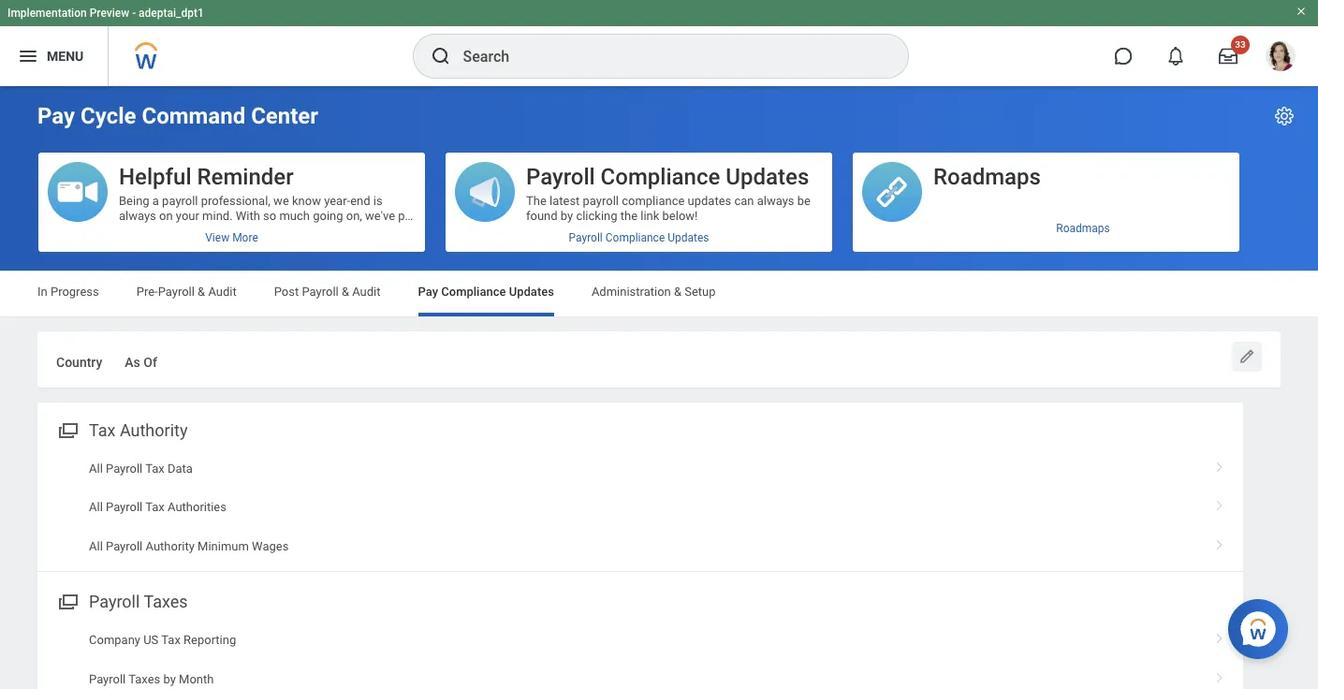 Task type: locate. For each thing, give the bounding box(es) containing it.
3 & from the left
[[674, 285, 682, 299]]

1 vertical spatial chevron right image
[[1208, 666, 1233, 684]]

pay
[[37, 103, 75, 129], [418, 285, 438, 299]]

payroll compliance updates down the
[[569, 231, 709, 244]]

3 chevron right image from the top
[[1208, 627, 1233, 645]]

as
[[125, 355, 140, 370]]

all for all payroll tax data
[[89, 462, 103, 476]]

1 & from the left
[[198, 285, 205, 299]]

some
[[332, 224, 363, 238]]

1 chevron right image from the top
[[1208, 455, 1233, 474]]

tax inside "link"
[[145, 462, 165, 476]]

roadmaps link
[[853, 214, 1240, 242]]

all down tax authority
[[89, 462, 103, 476]]

tax right us
[[161, 633, 181, 647]]

0 vertical spatial menu group image
[[54, 417, 80, 442]]

0 vertical spatial a
[[152, 194, 159, 208]]

company us tax reporting
[[89, 633, 236, 647]]

1 horizontal spatial updates
[[668, 231, 709, 244]]

we
[[274, 194, 289, 208]]

2 horizontal spatial updates
[[726, 164, 809, 190]]

2 vertical spatial all
[[89, 539, 103, 553]]

is
[[373, 194, 383, 208]]

0 horizontal spatial always
[[119, 209, 156, 223]]

0 horizontal spatial your
[[176, 209, 199, 223]]

us
[[143, 633, 159, 647]]

1 vertical spatial payroll compliance updates
[[569, 231, 709, 244]]

payroll for helpful
[[162, 194, 198, 208]]

payroll compliance updates
[[526, 164, 809, 190], [569, 231, 709, 244]]

0 horizontal spatial &
[[198, 285, 205, 299]]

3 all from the top
[[89, 539, 103, 553]]

roadmaps button
[[853, 153, 1240, 223]]

& for pre-payroll & audit
[[198, 285, 205, 299]]

all up payroll taxes
[[89, 539, 103, 553]]

0 vertical spatial pay
[[37, 103, 75, 129]]

1 list from the top
[[37, 449, 1244, 566]]

concepts
[[175, 239, 225, 253]]

1 horizontal spatial always
[[757, 194, 795, 208]]

a right being
[[152, 194, 159, 208]]

2 all from the top
[[89, 500, 103, 514]]

much
[[280, 209, 310, 223]]

year-
[[324, 194, 350, 208]]

your
[[176, 209, 199, 223], [297, 239, 320, 253]]

updates
[[726, 164, 809, 190], [668, 231, 709, 244], [509, 285, 554, 299]]

0 horizontal spatial to
[[228, 239, 239, 253]]

all down 'all payroll tax data'
[[89, 500, 103, 514]]

0 horizontal spatial roadmaps
[[934, 164, 1041, 190]]

roadmaps inside button
[[934, 164, 1041, 190]]

month
[[179, 672, 214, 686]]

1 vertical spatial menu group image
[[54, 588, 80, 614]]

by inside list
[[163, 672, 176, 686]]

payroll up on
[[162, 194, 198, 208]]

post payroll & audit
[[274, 285, 381, 299]]

0 horizontal spatial payroll
[[162, 194, 198, 208]]

menu group image down country
[[54, 417, 80, 442]]

by down latest
[[561, 209, 573, 223]]

1 horizontal spatial &
[[342, 285, 349, 299]]

the latest payroll compliance updates can always be found by clicking the link below!
[[526, 194, 811, 223]]

33 button
[[1208, 36, 1250, 77]]

& left setup
[[674, 285, 682, 299]]

updates down below! at top right
[[668, 231, 709, 244]]

by
[[561, 209, 573, 223], [163, 672, 176, 686]]

& down concepts
[[198, 285, 205, 299]]

configure this page image
[[1274, 105, 1296, 127]]

so
[[263, 209, 277, 223]]

payroll down clicking
[[569, 231, 603, 244]]

administration & setup
[[592, 285, 716, 299]]

1 vertical spatial pay
[[418, 285, 438, 299]]

being a payroll professional, we know year-end is always on your mind. with so much going on, we've put together a quick video to remind you of some important concepts to help keep your stress down!
[[119, 194, 416, 253]]

1 chevron right image from the top
[[1208, 494, 1233, 513]]

chevron right image inside all payroll tax data "link"
[[1208, 455, 1233, 474]]

chevron right image
[[1208, 494, 1233, 513], [1208, 533, 1233, 551], [1208, 627, 1233, 645]]

inbox large image
[[1219, 47, 1238, 66]]

33
[[1236, 39, 1246, 50]]

taxes
[[144, 592, 188, 612], [128, 672, 160, 686]]

taxes up the company us tax reporting
[[144, 592, 188, 612]]

profile logan mcneil image
[[1266, 41, 1296, 75]]

1 horizontal spatial a
[[167, 224, 174, 238]]

0 horizontal spatial audit
[[208, 285, 237, 299]]

1 vertical spatial chevron right image
[[1208, 533, 1233, 551]]

authority
[[120, 420, 188, 440], [146, 539, 195, 553]]

administration
[[592, 285, 671, 299]]

tab list
[[19, 272, 1300, 317]]

payroll inside being a payroll professional, we know year-end is always on your mind. with so much going on, we've put together a quick video to remind you of some important concepts to help keep your stress down!
[[162, 194, 198, 208]]

by inside the latest payroll compliance updates can always be found by clicking the link below!
[[561, 209, 573, 223]]

all inside "link"
[[89, 462, 103, 476]]

minimum
[[198, 539, 249, 553]]

your up quick
[[176, 209, 199, 223]]

1 vertical spatial taxes
[[128, 672, 160, 686]]

all payroll authority minimum wages
[[89, 539, 289, 553]]

1 horizontal spatial by
[[561, 209, 573, 223]]

Search Workday  search field
[[463, 36, 870, 77]]

all
[[89, 462, 103, 476], [89, 500, 103, 514], [89, 539, 103, 553]]

payroll down all payroll tax authorities
[[106, 539, 143, 553]]

audit for post payroll & audit
[[352, 285, 381, 299]]

1 vertical spatial by
[[163, 672, 176, 686]]

tax
[[89, 420, 116, 440], [145, 462, 165, 476], [145, 500, 165, 514], [161, 633, 181, 647]]

remind
[[255, 224, 293, 238]]

company us tax reporting link
[[37, 621, 1244, 660]]

1 horizontal spatial payroll
[[583, 194, 619, 208]]

updates up can
[[726, 164, 809, 190]]

menu button
[[0, 26, 108, 86]]

menu group image for tax authority
[[54, 417, 80, 442]]

the
[[621, 209, 638, 223]]

payroll down company
[[89, 672, 126, 686]]

2 vertical spatial updates
[[509, 285, 554, 299]]

important
[[119, 239, 172, 253]]

authority up 'all payroll tax data'
[[120, 420, 188, 440]]

adeptai_dpt1
[[139, 7, 204, 20]]

pay inside tab list
[[418, 285, 438, 299]]

chevron right image for data
[[1208, 455, 1233, 474]]

0 vertical spatial chevron right image
[[1208, 455, 1233, 474]]

a down on
[[167, 224, 174, 238]]

1 payroll from the left
[[162, 194, 198, 208]]

main content containing pay cycle command center
[[0, 86, 1319, 689]]

chevron right image for all payroll authority minimum wages
[[1208, 533, 1233, 551]]

0 vertical spatial taxes
[[144, 592, 188, 612]]

0 vertical spatial all
[[89, 462, 103, 476]]

payroll right post
[[302, 285, 339, 299]]

0 horizontal spatial pay
[[37, 103, 75, 129]]

payroll inside the latest payroll compliance updates can always be found by clicking the link below!
[[583, 194, 619, 208]]

taxes down us
[[128, 672, 160, 686]]

chevron right image inside all payroll tax authorities link
[[1208, 494, 1233, 513]]

1 vertical spatial compliance
[[606, 231, 665, 244]]

pay for pay cycle command center
[[37, 103, 75, 129]]

2 payroll from the left
[[583, 194, 619, 208]]

tax for authorities
[[145, 500, 165, 514]]

2 chevron right image from the top
[[1208, 533, 1233, 551]]

1 horizontal spatial roadmaps
[[1057, 222, 1111, 235]]

always
[[757, 194, 795, 208], [119, 209, 156, 223]]

audit down concepts
[[208, 285, 237, 299]]

tax down 'all payroll tax data'
[[145, 500, 165, 514]]

chevron right image
[[1208, 455, 1233, 474], [1208, 666, 1233, 684]]

2 menu group image from the top
[[54, 588, 80, 614]]

compliance inside tab list
[[441, 285, 506, 299]]

chevron right image for all payroll tax authorities
[[1208, 494, 1233, 513]]

0 vertical spatial by
[[561, 209, 573, 223]]

audit for pre-payroll & audit
[[208, 285, 237, 299]]

2 chevron right image from the top
[[1208, 666, 1233, 684]]

together
[[119, 224, 164, 238]]

1 horizontal spatial your
[[297, 239, 320, 253]]

list
[[37, 449, 1244, 566], [37, 621, 1244, 689]]

audit
[[208, 285, 237, 299], [352, 285, 381, 299]]

0 vertical spatial chevron right image
[[1208, 494, 1233, 513]]

close environment banner image
[[1296, 6, 1307, 17]]

audit down down!
[[352, 285, 381, 299]]

list containing company us tax reporting
[[37, 621, 1244, 689]]

on,
[[346, 209, 362, 223]]

menu group image
[[54, 417, 80, 442], [54, 588, 80, 614]]

by left month
[[163, 672, 176, 686]]

menu group image left payroll taxes
[[54, 588, 80, 614]]

post
[[274, 285, 299, 299]]

1 vertical spatial list
[[37, 621, 1244, 689]]

reminder
[[197, 164, 294, 190]]

setup
[[685, 285, 716, 299]]

all payroll tax data link
[[37, 449, 1244, 488]]

end
[[350, 194, 370, 208]]

chevron right image for company us tax reporting
[[1208, 627, 1233, 645]]

0 vertical spatial compliance
[[601, 164, 721, 190]]

your down you
[[297, 239, 320, 253]]

1 vertical spatial authority
[[146, 539, 195, 553]]

1 menu group image from the top
[[54, 417, 80, 442]]

1 vertical spatial updates
[[668, 231, 709, 244]]

payroll compliance updates up "compliance"
[[526, 164, 809, 190]]

1 audit from the left
[[208, 285, 237, 299]]

2 list from the top
[[37, 621, 1244, 689]]

help
[[242, 239, 265, 253]]

2 horizontal spatial &
[[674, 285, 682, 299]]

always down being
[[119, 209, 156, 223]]

put
[[398, 209, 416, 223]]

tax left data
[[145, 462, 165, 476]]

cycle
[[81, 103, 136, 129]]

2 & from the left
[[342, 285, 349, 299]]

taxes for payroll taxes by month
[[128, 672, 160, 686]]

1 vertical spatial a
[[167, 224, 174, 238]]

chevron right image inside the all payroll authority minimum wages link
[[1208, 533, 1233, 551]]

payroll
[[162, 194, 198, 208], [583, 194, 619, 208]]

&
[[198, 285, 205, 299], [342, 285, 349, 299], [674, 285, 682, 299]]

to down with
[[241, 224, 252, 238]]

in
[[37, 285, 48, 299]]

chevron right image inside company us tax reporting link
[[1208, 627, 1233, 645]]

company
[[89, 633, 140, 647]]

1 horizontal spatial audit
[[352, 285, 381, 299]]

compliance
[[601, 164, 721, 190], [606, 231, 665, 244], [441, 285, 506, 299]]

payroll down tax authority
[[106, 462, 143, 476]]

main content
[[0, 86, 1319, 689]]

professional,
[[201, 194, 271, 208]]

2 vertical spatial chevron right image
[[1208, 627, 1233, 645]]

pre-
[[136, 285, 158, 299]]

always left be
[[757, 194, 795, 208]]

updates down found
[[509, 285, 554, 299]]

1 horizontal spatial pay
[[418, 285, 438, 299]]

& down stress
[[342, 285, 349, 299]]

preview
[[90, 7, 129, 20]]

to down "video"
[[228, 239, 239, 253]]

2 vertical spatial compliance
[[441, 285, 506, 299]]

0 horizontal spatial by
[[163, 672, 176, 686]]

authority down all payroll tax authorities
[[146, 539, 195, 553]]

0 vertical spatial list
[[37, 449, 1244, 566]]

0 vertical spatial to
[[241, 224, 252, 238]]

0 vertical spatial roadmaps
[[934, 164, 1041, 190]]

payroll taxes
[[89, 592, 188, 612]]

1 vertical spatial all
[[89, 500, 103, 514]]

roadmaps
[[934, 164, 1041, 190], [1057, 222, 1111, 235]]

1 all from the top
[[89, 462, 103, 476]]

payroll up clicking
[[583, 194, 619, 208]]

pre-payroll & audit
[[136, 285, 237, 299]]

list containing all payroll tax data
[[37, 449, 1244, 566]]

link
[[641, 209, 660, 223]]

2 audit from the left
[[352, 285, 381, 299]]

chevron right image inside payroll taxes by month link
[[1208, 666, 1233, 684]]

0 horizontal spatial updates
[[509, 285, 554, 299]]



Task type: vqa. For each thing, say whether or not it's contained in the screenshot.
View printable version (PDF) IMAGE
no



Task type: describe. For each thing, give the bounding box(es) containing it.
1 vertical spatial to
[[228, 239, 239, 253]]

video
[[209, 224, 238, 238]]

pay cycle command center
[[37, 103, 319, 129]]

payroll down 'all payroll tax data'
[[106, 500, 143, 514]]

list for payroll taxes
[[37, 621, 1244, 689]]

going
[[313, 209, 343, 223]]

quick
[[177, 224, 206, 238]]

data
[[168, 462, 193, 476]]

0 vertical spatial your
[[176, 209, 199, 223]]

below!
[[663, 209, 698, 223]]

1 vertical spatial your
[[297, 239, 320, 253]]

know
[[292, 194, 321, 208]]

payroll compliance updates link
[[446, 224, 833, 252]]

we've
[[365, 209, 395, 223]]

as of
[[125, 355, 157, 370]]

1 vertical spatial roadmaps
[[1057, 222, 1111, 235]]

reporting
[[184, 633, 236, 647]]

authority inside list
[[146, 539, 195, 553]]

payroll taxes by month
[[89, 672, 214, 686]]

you
[[296, 224, 315, 238]]

payroll up latest
[[526, 164, 595, 190]]

payroll for payroll
[[583, 194, 619, 208]]

being
[[119, 194, 149, 208]]

tab list containing in progress
[[19, 272, 1300, 317]]

clicking
[[576, 209, 618, 223]]

pay for pay compliance updates
[[418, 285, 438, 299]]

command
[[142, 103, 246, 129]]

tax authority
[[89, 420, 188, 440]]

be
[[798, 194, 811, 208]]

taxes for payroll taxes
[[144, 592, 188, 612]]

payroll inside "link"
[[106, 462, 143, 476]]

authorities
[[168, 500, 227, 514]]

chevron right image for month
[[1208, 666, 1233, 684]]

with
[[236, 209, 260, 223]]

on
[[159, 209, 173, 223]]

center
[[251, 103, 319, 129]]

mind.
[[202, 209, 233, 223]]

pay compliance updates
[[418, 285, 554, 299]]

down!
[[359, 239, 392, 253]]

menu group image for payroll taxes
[[54, 588, 80, 614]]

the
[[526, 194, 547, 208]]

payroll up company
[[89, 592, 140, 612]]

latest
[[550, 194, 580, 208]]

compliance
[[622, 194, 685, 208]]

country
[[56, 355, 102, 370]]

of
[[318, 224, 329, 238]]

0 horizontal spatial a
[[152, 194, 159, 208]]

found
[[526, 209, 558, 223]]

helpful
[[119, 164, 192, 190]]

tax for data
[[145, 462, 165, 476]]

-
[[132, 7, 136, 20]]

implementation preview -   adeptai_dpt1
[[7, 7, 204, 20]]

keep
[[268, 239, 294, 253]]

menu
[[47, 48, 84, 63]]

menu banner
[[0, 0, 1319, 86]]

all payroll tax authorities link
[[37, 488, 1244, 527]]

0 vertical spatial updates
[[726, 164, 809, 190]]

updates inside tab list
[[509, 285, 554, 299]]

can
[[735, 194, 754, 208]]

updates
[[688, 194, 732, 208]]

tax up 'all payroll tax data'
[[89, 420, 116, 440]]

always inside the latest payroll compliance updates can always be found by clicking the link below!
[[757, 194, 795, 208]]

all payroll tax authorities
[[89, 500, 227, 514]]

& for post payroll & audit
[[342, 285, 349, 299]]

all for all payroll authority minimum wages
[[89, 539, 103, 553]]

progress
[[51, 285, 99, 299]]

wages
[[252, 539, 289, 553]]

edit image
[[1238, 347, 1257, 366]]

justify image
[[17, 45, 39, 67]]

list for tax authority
[[37, 449, 1244, 566]]

in progress
[[37, 285, 99, 299]]

tax for reporting
[[161, 633, 181, 647]]

always inside being a payroll professional, we know year-end is always on your mind. with so much going on, we've put together a quick video to remind you of some important concepts to help keep your stress down!
[[119, 209, 156, 223]]

helpful reminder
[[119, 164, 294, 190]]

all for all payroll tax authorities
[[89, 500, 103, 514]]

0 vertical spatial payroll compliance updates
[[526, 164, 809, 190]]

1 horizontal spatial to
[[241, 224, 252, 238]]

search image
[[429, 45, 452, 67]]

implementation
[[7, 7, 87, 20]]

notifications large image
[[1167, 47, 1186, 66]]

of
[[143, 355, 157, 370]]

all payroll tax data
[[89, 462, 193, 476]]

stress
[[323, 239, 356, 253]]

all payroll authority minimum wages link
[[37, 527, 1244, 566]]

0 vertical spatial authority
[[120, 420, 188, 440]]

payroll down concepts
[[158, 285, 195, 299]]

payroll taxes by month link
[[37, 660, 1244, 689]]



